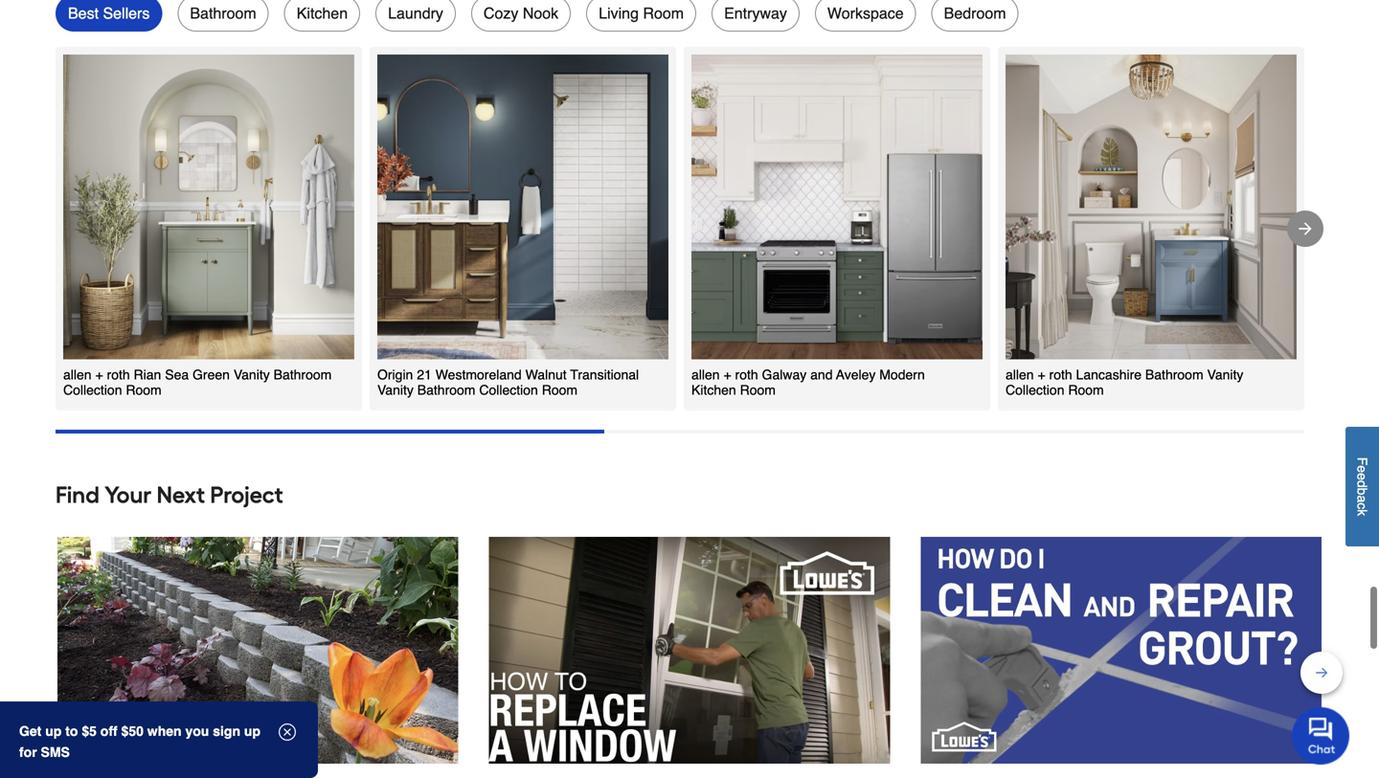 Task type: describe. For each thing, give the bounding box(es) containing it.
room for rian sea green vanity bathroom collection
[[122, 383, 162, 398]]

collection inside lancashire bathroom vanity collection
[[1006, 383, 1065, 398]]

allen + roth for galway and aveley modern kitchen
[[692, 367, 759, 383]]

off
[[100, 724, 118, 740]]

allen for lancashire bathroom vanity collection
[[1006, 367, 1034, 383]]

+ for lancashire
[[1038, 367, 1046, 383]]

workspace
[[828, 4, 904, 22]]

and
[[811, 367, 833, 383]]

when
[[147, 724, 182, 740]]

vanity for transitional
[[378, 383, 414, 398]]

a
[[1355, 496, 1371, 503]]

roth for galway
[[735, 367, 759, 383]]

collection for rian
[[63, 383, 122, 398]]

d
[[1355, 481, 1371, 488]]

find your next project heading
[[56, 476, 1324, 515]]

vanity inside lancashire bathroom vanity collection
[[1208, 367, 1244, 383]]

roth for lancashire
[[1050, 367, 1073, 383]]

allen for galway and aveley modern kitchen
[[692, 367, 720, 383]]

galway and aveley modern kitchen
[[692, 367, 925, 398]]

find your next project
[[56, 481, 283, 509]]

bedroom
[[944, 4, 1007, 22]]

kitchen inside 'galway and aveley modern kitchen'
[[692, 383, 737, 398]]

sign
[[213, 724, 241, 740]]

origin 21
[[378, 367, 432, 383]]

2 up from the left
[[244, 724, 261, 740]]

+ for galway
[[724, 367, 732, 383]]

room for galway and aveley modern kitchen
[[737, 383, 776, 398]]

$5
[[82, 724, 97, 740]]

get up to $5 off $50 when you sign up for sms
[[19, 724, 261, 761]]

to
[[65, 724, 78, 740]]

room right living on the left of page
[[643, 4, 684, 22]]

vanity for green
[[234, 367, 270, 383]]

rian sea green vanity bathroom collection
[[63, 367, 332, 398]]

next
[[157, 481, 205, 509]]

1 up from the left
[[45, 724, 62, 740]]

21
[[417, 367, 432, 383]]

find
[[56, 481, 100, 509]]

entryway
[[724, 4, 788, 22]]

project
[[210, 481, 283, 509]]

you
[[185, 724, 209, 740]]

walnut
[[526, 367, 567, 383]]

living
[[599, 4, 639, 22]]



Task type: vqa. For each thing, say whether or not it's contained in the screenshot.


Task type: locate. For each thing, give the bounding box(es) containing it.
allen left rian
[[63, 367, 92, 383]]

room for westmoreland walnut transitional vanity bathroom collection
[[538, 383, 578, 398]]

green
[[193, 367, 230, 383]]

1 horizontal spatial up
[[244, 724, 261, 740]]

2 horizontal spatial allen
[[1006, 367, 1034, 383]]

living room
[[599, 4, 684, 22]]

0 horizontal spatial kitchen
[[297, 4, 348, 22]]

laundry
[[388, 4, 444, 22]]

1 allen from the left
[[63, 367, 92, 383]]

up right sign
[[244, 724, 261, 740]]

0 horizontal spatial up
[[45, 724, 62, 740]]

2 + from the left
[[724, 367, 732, 383]]

1 allen + roth from the left
[[63, 367, 130, 383]]

+ left rian
[[95, 367, 103, 383]]

lancashire
[[1077, 367, 1142, 383]]

2 horizontal spatial +
[[1038, 367, 1046, 383]]

f e e d b a c k
[[1355, 458, 1371, 517]]

your
[[105, 481, 152, 509]]

allen left galway
[[692, 367, 720, 383]]

roth left 'lancashire'
[[1050, 367, 1073, 383]]

2 roth from the left
[[735, 367, 759, 383]]

3 roth from the left
[[1050, 367, 1073, 383]]

vanity
[[234, 367, 270, 383], [1208, 367, 1244, 383], [378, 383, 414, 398]]

0 horizontal spatial vanity
[[234, 367, 270, 383]]

1 roth from the left
[[107, 367, 130, 383]]

sellers
[[103, 4, 150, 22]]

b
[[1355, 488, 1371, 496]]

room down rian
[[122, 383, 162, 398]]

allen + roth
[[63, 367, 130, 383], [692, 367, 759, 383], [1006, 367, 1073, 383]]

bathroom
[[190, 4, 257, 22], [274, 367, 332, 383], [1146, 367, 1204, 383], [418, 383, 476, 398]]

0 horizontal spatial +
[[95, 367, 103, 383]]

2 allen from the left
[[692, 367, 720, 383]]

3 allen + roth from the left
[[1006, 367, 1073, 383]]

get
[[19, 724, 42, 740]]

2 horizontal spatial allen + roth
[[1006, 367, 1073, 383]]

bathroom inside lancashire bathroom vanity collection
[[1146, 367, 1204, 383]]

2 e from the top
[[1355, 473, 1371, 481]]

k
[[1355, 510, 1371, 517]]

$50
[[121, 724, 144, 740]]

allen
[[63, 367, 92, 383], [692, 367, 720, 383], [1006, 367, 1034, 383]]

allen + roth left galway
[[692, 367, 759, 383]]

0 horizontal spatial roth
[[107, 367, 130, 383]]

transitional
[[571, 367, 639, 383]]

roth
[[107, 367, 130, 383], [735, 367, 759, 383], [1050, 367, 1073, 383]]

+ left 'lancashire'
[[1038, 367, 1046, 383]]

3 collection from the left
[[1006, 383, 1065, 398]]

collection inside westmoreland walnut transitional vanity bathroom collection
[[479, 383, 538, 398]]

room down walnut on the left top of page
[[538, 383, 578, 398]]

cozy nook
[[484, 4, 559, 22]]

2 horizontal spatial collection
[[1006, 383, 1065, 398]]

+ for rian
[[95, 367, 103, 383]]

allen + roth for lancashire bathroom vanity collection
[[1006, 367, 1073, 383]]

best
[[68, 4, 99, 22]]

kitchen
[[297, 4, 348, 22], [692, 383, 737, 398]]

best sellers
[[68, 4, 150, 22]]

1 horizontal spatial roth
[[735, 367, 759, 383]]

1 horizontal spatial allen + roth
[[692, 367, 759, 383]]

0 horizontal spatial allen
[[63, 367, 92, 383]]

1 horizontal spatial collection
[[479, 383, 538, 398]]

up
[[45, 724, 62, 740], [244, 724, 261, 740]]

arrow right image
[[1296, 219, 1316, 239]]

room down galway
[[737, 383, 776, 398]]

collection inside rian sea green vanity bathroom collection
[[63, 383, 122, 398]]

galway
[[762, 367, 807, 383]]

cozy
[[484, 4, 519, 22]]

1 horizontal spatial vanity
[[378, 383, 414, 398]]

1 collection from the left
[[63, 383, 122, 398]]

aveley
[[836, 367, 876, 383]]

0 horizontal spatial allen + roth
[[63, 367, 130, 383]]

e up d
[[1355, 466, 1371, 473]]

3 + from the left
[[1038, 367, 1046, 383]]

vanity inside westmoreland walnut transitional vanity bathroom collection
[[378, 383, 414, 398]]

chat invite button image
[[1293, 707, 1351, 766]]

room
[[643, 4, 684, 22], [122, 383, 162, 398], [538, 383, 578, 398], [737, 383, 776, 398], [1065, 383, 1104, 398]]

e
[[1355, 466, 1371, 473], [1355, 473, 1371, 481]]

for
[[19, 745, 37, 761]]

scrollbar
[[56, 430, 605, 434]]

0 vertical spatial kitchen
[[297, 4, 348, 22]]

allen + roth left rian
[[63, 367, 130, 383]]

collection
[[63, 383, 122, 398], [479, 383, 538, 398], [1006, 383, 1065, 398]]

allen left 'lancashire'
[[1006, 367, 1034, 383]]

1 horizontal spatial +
[[724, 367, 732, 383]]

nook
[[523, 4, 559, 22]]

1 vertical spatial kitchen
[[692, 383, 737, 398]]

+ left galway
[[724, 367, 732, 383]]

modern
[[880, 367, 925, 383]]

allen for rian sea green vanity bathroom collection
[[63, 367, 92, 383]]

sea
[[165, 367, 189, 383]]

room down 'lancashire'
[[1065, 383, 1104, 398]]

westmoreland walnut transitional vanity bathroom collection
[[378, 367, 639, 398]]

sms
[[41, 745, 70, 761]]

1 + from the left
[[95, 367, 103, 383]]

rian
[[134, 367, 161, 383]]

f
[[1355, 458, 1371, 466]]

collection for westmoreland
[[479, 383, 538, 398]]

bathroom inside rian sea green vanity bathroom collection
[[274, 367, 332, 383]]

c
[[1355, 503, 1371, 510]]

1 horizontal spatial allen
[[692, 367, 720, 383]]

e up b
[[1355, 473, 1371, 481]]

roth for rian
[[107, 367, 130, 383]]

+
[[95, 367, 103, 383], [724, 367, 732, 383], [1038, 367, 1046, 383]]

westmoreland
[[436, 367, 522, 383]]

lancashire bathroom vanity collection
[[1006, 367, 1244, 398]]

2 allen + roth from the left
[[692, 367, 759, 383]]

roth left rian
[[107, 367, 130, 383]]

allen + roth left 'lancashire'
[[1006, 367, 1073, 383]]

allen + roth for rian sea green vanity bathroom collection
[[63, 367, 130, 383]]

room for lancashire bathroom vanity collection
[[1065, 383, 1104, 398]]

bathroom inside westmoreland walnut transitional vanity bathroom collection
[[418, 383, 476, 398]]

vanity inside rian sea green vanity bathroom collection
[[234, 367, 270, 383]]

roth left galway
[[735, 367, 759, 383]]

0 horizontal spatial collection
[[63, 383, 122, 398]]

1 horizontal spatial kitchen
[[692, 383, 737, 398]]

1 e from the top
[[1355, 466, 1371, 473]]

2 collection from the left
[[479, 383, 538, 398]]

f e e d b a c k button
[[1346, 427, 1380, 547]]

origin
[[378, 367, 413, 383]]

3 allen from the left
[[1006, 367, 1034, 383]]

2 horizontal spatial roth
[[1050, 367, 1073, 383]]

2 horizontal spatial vanity
[[1208, 367, 1244, 383]]

up left to
[[45, 724, 62, 740]]



